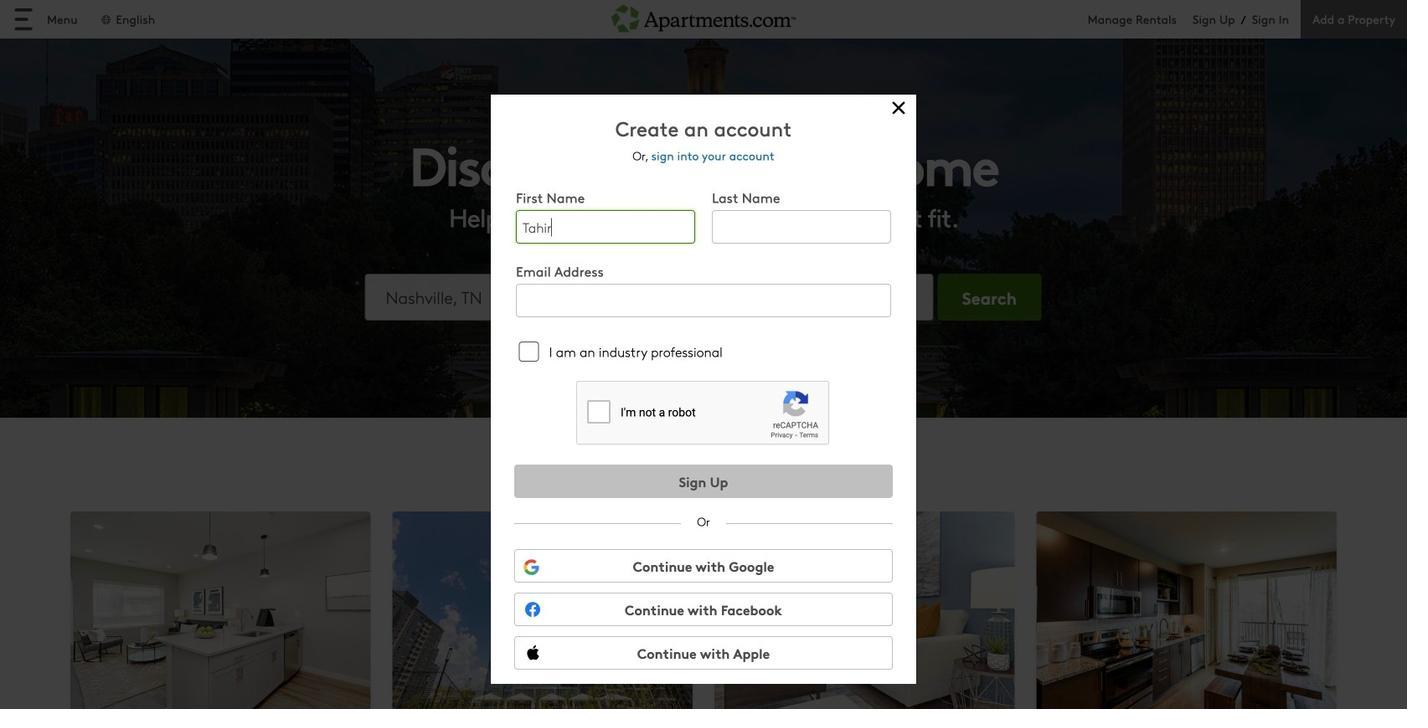 Task type: vqa. For each thing, say whether or not it's contained in the screenshot.
"out"
no



Task type: describe. For each thing, give the bounding box(es) containing it.
close image
[[886, 96, 911, 121]]



Task type: locate. For each thing, give the bounding box(es) containing it.
apartments.com logo image
[[612, 0, 796, 32]]

None text field
[[516, 210, 695, 244]]

None text field
[[712, 210, 891, 244], [516, 284, 891, 318], [712, 210, 891, 244], [516, 284, 891, 318]]



